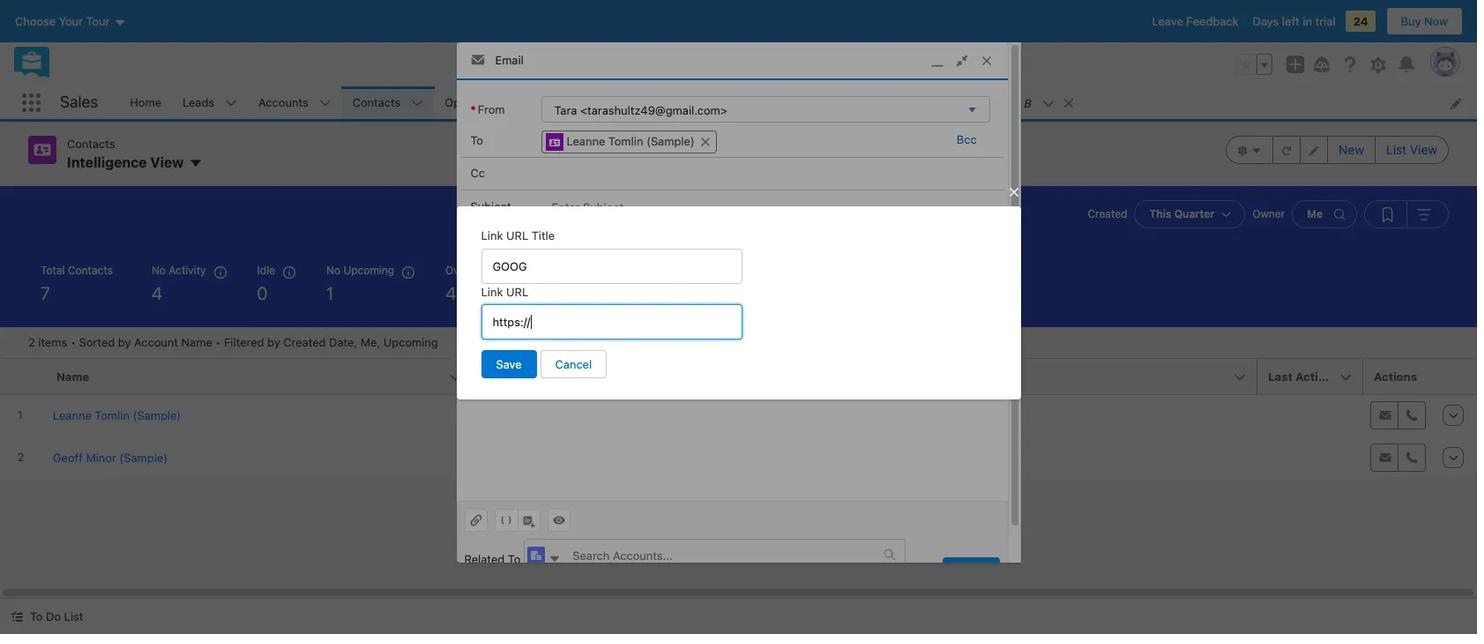 Task type: vqa. For each thing, say whether or not it's contained in the screenshot.
1st Link from the bottom of the page
yes



Task type: describe. For each thing, give the bounding box(es) containing it.
intelligence view
[[67, 154, 184, 170]]

<tarashultz49@gmail.com>
[[580, 104, 728, 118]]

row number image
[[0, 359, 46, 394]]

overdue
[[446, 264, 488, 277]]

to for to
[[471, 134, 483, 148]]

opportunities link
[[434, 86, 529, 119]]

trial
[[1316, 14, 1336, 28]]

contact view settings image
[[1226, 136, 1274, 164]]

title button
[[512, 359, 879, 394]]

leave
[[1153, 14, 1184, 28]]

1 horizontal spatial name
[[181, 335, 212, 349]]

to do list
[[30, 610, 83, 624]]

text default image inside to do list button
[[11, 611, 23, 623]]

buy
[[1401, 14, 1422, 28]]

1 • from the left
[[71, 335, 76, 349]]

items
[[38, 335, 67, 349]]

7
[[41, 283, 50, 303]]

activity for last activity
[[1296, 370, 1340, 384]]

list inside button
[[64, 610, 83, 624]]

calendar
[[562, 95, 610, 109]]

this
[[1150, 207, 1172, 221]]

home
[[130, 95, 161, 109]]

save button
[[481, 350, 537, 378]]

related
[[464, 552, 505, 566]]

1 4 from the left
[[152, 283, 162, 303]]

search...
[[569, 57, 617, 71]]

Link URL Title url field
[[481, 248, 742, 284]]

2 vertical spatial group
[[1365, 200, 1449, 229]]

2 • from the left
[[216, 335, 221, 349]]

action image
[[1434, 359, 1478, 394]]

* c b
[[1004, 96, 1032, 110]]

1 horizontal spatial created
[[1088, 207, 1128, 221]]

this quarter button
[[1135, 200, 1246, 229]]

dashboards list item
[[717, 86, 825, 119]]

url for link url
[[506, 285, 529, 299]]

leanne tomlin (sample)
[[567, 134, 695, 149]]

accounts link
[[248, 86, 319, 119]]

bcc
[[957, 132, 977, 146]]

owner
[[1253, 207, 1286, 221]]

account name cell
[[879, 359, 1258, 395]]

due
[[527, 264, 547, 277]]

important cell
[[473, 359, 512, 395]]

4 inside overdue 4
[[446, 283, 456, 303]]

name inside button
[[56, 370, 89, 384]]

url for link url title
[[506, 228, 529, 243]]

link for link url
[[481, 285, 503, 299]]

send button
[[943, 558, 1000, 586]]

overdue 4
[[446, 264, 488, 303]]

idle
[[257, 264, 275, 277]]

c
[[1013, 96, 1021, 110]]

name button
[[46, 359, 473, 394]]

intelligence
[[67, 154, 147, 170]]

contact image
[[546, 134, 563, 151]]

list containing home
[[119, 86, 1478, 119]]

0 horizontal spatial text default image
[[884, 549, 896, 561]]

today
[[550, 264, 580, 277]]

quotes link
[[911, 86, 971, 119]]

buy now button
[[1386, 7, 1464, 35]]

1 vertical spatial created
[[284, 335, 326, 349]]

1 vertical spatial to
[[508, 552, 521, 566]]

quarter
[[1175, 207, 1215, 221]]

cancel
[[555, 357, 592, 371]]

0
[[257, 283, 268, 303]]

subject
[[471, 199, 511, 213]]

from
[[478, 102, 505, 116]]

leave feedback link
[[1153, 14, 1239, 28]]

no activity
[[152, 264, 206, 277]]

0 vertical spatial group
[[1236, 54, 1273, 75]]

search... button
[[535, 50, 888, 79]]

actions
[[1374, 370, 1418, 384]]

* for *
[[471, 102, 476, 116]]

due today 1
[[527, 264, 580, 303]]

cc element
[[541, 163, 986, 189]]

email
[[495, 53, 524, 67]]

cc
[[471, 166, 485, 180]]

list view button
[[1375, 136, 1449, 164]]

accounts image
[[528, 547, 545, 564]]

1 vertical spatial contacts
[[67, 137, 115, 151]]

1 vertical spatial upcoming
[[384, 335, 438, 349]]

leave feedback
[[1153, 14, 1239, 28]]

text default image inside list item
[[1063, 97, 1075, 109]]

leanne
[[567, 134, 605, 149]]

forecasts link
[[644, 86, 717, 119]]

list inside button
[[1387, 142, 1407, 157]]

1 by from the left
[[118, 335, 131, 349]]

quotes
[[922, 95, 960, 109]]

last activity cell
[[1258, 359, 1364, 395]]

no upcoming
[[326, 264, 394, 277]]

b
[[1024, 96, 1032, 110]]

left
[[1283, 14, 1300, 28]]

grid containing name
[[0, 359, 1478, 480]]

contacts inside total contacts 7
[[68, 264, 113, 277]]

1 1 from the left
[[326, 283, 334, 303]]

activity for no activity
[[169, 264, 206, 277]]

tara <tarashultz49@gmail.com> button
[[541, 96, 990, 123]]

2 button
[[604, 253, 696, 313]]

1 inside due today 1
[[527, 283, 534, 303]]

forecasts
[[654, 95, 706, 109]]

days
[[1253, 14, 1279, 28]]

contacts list item
[[342, 86, 434, 119]]

bcc button
[[953, 132, 982, 146]]

email dialog
[[457, 42, 1008, 600]]

save
[[496, 357, 522, 371]]

last
[[1269, 370, 1293, 384]]

view for list view
[[1411, 142, 1438, 157]]

tara <tarashultz49@gmail.com>
[[554, 104, 728, 118]]



Task type: locate. For each thing, give the bounding box(es) containing it.
home link
[[119, 86, 172, 119]]

Link URL url field
[[481, 304, 742, 340]]

name down items
[[56, 370, 89, 384]]

by right sorted
[[118, 335, 131, 349]]

2 for 2 items • sorted by account name • filtered by created date, me, upcoming
[[28, 335, 35, 349]]

2 by from the left
[[267, 335, 280, 349]]

title inside the title button
[[522, 370, 548, 384]]

text default image
[[1063, 97, 1075, 109], [884, 549, 896, 561]]

• right items
[[71, 335, 76, 349]]

0 horizontal spatial activity
[[169, 264, 206, 277]]

1 vertical spatial list
[[64, 610, 83, 624]]

text default image left send button
[[884, 549, 896, 561]]

0 vertical spatial upcoming
[[344, 264, 394, 277]]

related to
[[464, 552, 521, 566]]

contacts right total
[[68, 264, 113, 277]]

1 no from the left
[[152, 264, 166, 277]]

1 url from the top
[[506, 228, 529, 243]]

* left from
[[471, 102, 476, 116]]

upcoming inside key performance indicators group
[[344, 264, 394, 277]]

link down overdue on the left top of the page
[[481, 285, 503, 299]]

no up account
[[152, 264, 166, 277]]

buy now
[[1401, 14, 1449, 28]]

me,
[[361, 335, 380, 349]]

send
[[958, 565, 985, 579]]

list right the do
[[64, 610, 83, 624]]

0 horizontal spatial by
[[118, 335, 131, 349]]

no
[[152, 264, 166, 277], [326, 264, 341, 277]]

text default image right accounts image
[[549, 553, 561, 566]]

•
[[71, 335, 76, 349], [216, 335, 221, 349]]

0 vertical spatial to
[[471, 134, 483, 148]]

1 vertical spatial activity
[[1296, 370, 1340, 384]]

me
[[1308, 207, 1323, 221]]

new
[[1339, 142, 1365, 157]]

0 horizontal spatial to
[[30, 610, 43, 624]]

1 vertical spatial link
[[481, 285, 503, 299]]

to up cc
[[471, 134, 483, 148]]

total contacts 7
[[41, 264, 113, 303]]

group down days
[[1236, 54, 1273, 75]]

(sample)
[[647, 134, 695, 149]]

2 url from the top
[[506, 285, 529, 299]]

view right intelligence
[[150, 154, 184, 170]]

2 vertical spatial contacts
[[68, 264, 113, 277]]

sales
[[60, 93, 98, 111]]

1 vertical spatial url
[[506, 285, 529, 299]]

2 left items
[[28, 335, 35, 349]]

to do list button
[[0, 599, 94, 634]]

by right filtered
[[267, 335, 280, 349]]

filtered
[[224, 335, 264, 349]]

contacts
[[353, 95, 401, 109], [67, 137, 115, 151], [68, 264, 113, 277]]

* for * c b
[[1004, 96, 1010, 110]]

url
[[506, 228, 529, 243], [506, 285, 529, 299]]

24
[[1354, 14, 1369, 28]]

1 horizontal spatial no
[[326, 264, 341, 277]]

2 link from the top
[[481, 285, 503, 299]]

reports list item
[[825, 86, 911, 119]]

1 horizontal spatial text default image
[[549, 553, 561, 566]]

title up due
[[532, 228, 555, 243]]

2 items • sorted by account name • filtered by created date, me, upcoming status
[[28, 335, 438, 349]]

upcoming
[[344, 264, 394, 277], [384, 335, 438, 349]]

* left the c
[[1004, 96, 1010, 110]]

2 items • sorted by account name • filtered by created date, me, upcoming
[[28, 335, 438, 349]]

1 horizontal spatial activity
[[1296, 370, 1340, 384]]

activity up account
[[169, 264, 206, 277]]

grid
[[0, 359, 1478, 480]]

1 horizontal spatial to
[[471, 134, 483, 148]]

2 for 2
[[618, 283, 628, 303]]

activity inside button
[[1296, 370, 1340, 384]]

0 horizontal spatial no
[[152, 264, 166, 277]]

dashboards
[[728, 95, 792, 109]]

1 down the no upcoming on the top left of page
[[326, 283, 334, 303]]

upcoming right me,
[[384, 335, 438, 349]]

cancel button
[[540, 350, 607, 378]]

do
[[46, 610, 61, 624]]

2 4 from the left
[[446, 283, 456, 303]]

account
[[134, 335, 178, 349]]

title
[[532, 228, 555, 243], [522, 370, 548, 384]]

url down due
[[506, 285, 529, 299]]

upcoming up me,
[[344, 264, 394, 277]]

dashboards link
[[717, 86, 802, 119]]

0 horizontal spatial list
[[64, 610, 83, 624]]

0 vertical spatial name
[[181, 335, 212, 349]]

link for link url title
[[481, 228, 503, 243]]

0 vertical spatial url
[[506, 228, 529, 243]]

text default image
[[699, 136, 712, 149], [549, 553, 561, 566], [11, 611, 23, 623]]

text default image left the do
[[11, 611, 23, 623]]

group
[[1236, 54, 1273, 75], [1226, 136, 1449, 164], [1365, 200, 1449, 229]]

1 vertical spatial text default image
[[884, 549, 896, 561]]

2 up link url url field
[[618, 283, 628, 303]]

total
[[41, 264, 65, 277]]

0 horizontal spatial view
[[150, 154, 184, 170]]

0 horizontal spatial •
[[71, 335, 76, 349]]

link url
[[481, 285, 529, 299]]

to for to do list
[[30, 610, 43, 624]]

1 horizontal spatial by
[[267, 335, 280, 349]]

now
[[1425, 14, 1449, 28]]

group down 'list view' button
[[1365, 200, 1449, 229]]

list item containing *
[[994, 86, 1083, 119]]

tara
[[554, 104, 577, 118]]

0 horizontal spatial 4
[[152, 283, 162, 303]]

2 no from the left
[[326, 264, 341, 277]]

name
[[181, 335, 212, 349], [56, 370, 89, 384]]

list item
[[994, 86, 1083, 119]]

last activity button
[[1258, 359, 1364, 394]]

* inside email dialog
[[471, 102, 476, 116]]

cell
[[473, 394, 512, 437], [512, 394, 879, 437], [1258, 394, 1364, 437], [473, 437, 512, 479], [512, 437, 879, 479], [1258, 437, 1364, 479]]

quotes list item
[[911, 86, 994, 119]]

name cell
[[46, 359, 473, 395]]

1 horizontal spatial *
[[1004, 96, 1010, 110]]

tomlin
[[609, 134, 644, 149]]

sorted
[[79, 335, 115, 349]]

feedback
[[1187, 14, 1239, 28]]

link url title
[[481, 228, 555, 243]]

list
[[1387, 142, 1407, 157], [64, 610, 83, 624]]

leanne tomlin (sample) link
[[541, 131, 717, 154]]

1 horizontal spatial •
[[216, 335, 221, 349]]

accounts
[[259, 95, 309, 109]]

1 horizontal spatial view
[[1411, 142, 1438, 157]]

0 horizontal spatial created
[[284, 335, 326, 349]]

to inside button
[[30, 610, 43, 624]]

leads list item
[[172, 86, 248, 119]]

0 horizontal spatial text default image
[[11, 611, 23, 623]]

no for 4
[[152, 264, 166, 277]]

view right the new at the right of the page
[[1411, 142, 1438, 157]]

1 vertical spatial group
[[1226, 136, 1449, 164]]

text default image right "b" on the top right of the page
[[1063, 97, 1075, 109]]

reports link
[[825, 86, 888, 119]]

no for 1
[[326, 264, 341, 277]]

text default image right (sample)
[[699, 136, 712, 149]]

calendar link
[[552, 86, 621, 119]]

to left the do
[[30, 610, 43, 624]]

activity inside key performance indicators group
[[169, 264, 206, 277]]

1 vertical spatial 2
[[28, 335, 35, 349]]

1 vertical spatial text default image
[[549, 553, 561, 566]]

title cell
[[512, 359, 879, 395]]

0 vertical spatial list
[[1387, 142, 1407, 157]]

list view
[[1387, 142, 1438, 157]]

contacts inside list item
[[353, 95, 401, 109]]

calendar list item
[[552, 86, 644, 119]]

reports
[[836, 95, 878, 109]]

1 vertical spatial name
[[56, 370, 89, 384]]

contacts right the accounts list item at the top of page
[[353, 95, 401, 109]]

2 horizontal spatial to
[[508, 552, 521, 566]]

1 horizontal spatial 4
[[446, 283, 456, 303]]

action cell
[[1434, 359, 1478, 395]]

2 vertical spatial to
[[30, 610, 43, 624]]

Subject text field
[[541, 191, 990, 223]]

contacts up intelligence
[[67, 137, 115, 151]]

0 vertical spatial link
[[481, 228, 503, 243]]

row number cell
[[0, 359, 46, 395]]

days left in trial
[[1253, 14, 1336, 28]]

list right the new at the right of the page
[[1387, 142, 1407, 157]]

4 down no activity
[[152, 283, 162, 303]]

activity
[[169, 264, 206, 277], [1296, 370, 1340, 384]]

created left "this"
[[1088, 207, 1128, 221]]

0 vertical spatial contacts
[[353, 95, 401, 109]]

• left filtered
[[216, 335, 221, 349]]

this quarter
[[1150, 207, 1215, 221]]

accounts list item
[[248, 86, 342, 119]]

1 down due
[[527, 283, 534, 303]]

4
[[152, 283, 162, 303], [446, 283, 456, 303]]

view for intelligence view
[[150, 154, 184, 170]]

activity right last
[[1296, 370, 1340, 384]]

1 horizontal spatial list
[[1387, 142, 1407, 157]]

created left date,
[[284, 335, 326, 349]]

opportunities
[[445, 95, 518, 109]]

2 1 from the left
[[527, 283, 534, 303]]

group up the 'me' button
[[1226, 136, 1449, 164]]

0 vertical spatial 2
[[618, 283, 628, 303]]

0 vertical spatial text default image
[[1063, 97, 1075, 109]]

leads link
[[172, 86, 225, 119]]

date,
[[329, 335, 358, 349]]

in
[[1303, 14, 1313, 28]]

0 horizontal spatial *
[[471, 102, 476, 116]]

group containing new
[[1226, 136, 1449, 164]]

*
[[1004, 96, 1010, 110], [471, 102, 476, 116]]

to
[[471, 134, 483, 148], [508, 552, 521, 566], [30, 610, 43, 624]]

link down subject
[[481, 228, 503, 243]]

no right idle
[[326, 264, 341, 277]]

2 horizontal spatial text default image
[[699, 136, 712, 149]]

0 vertical spatial activity
[[169, 264, 206, 277]]

title right save
[[522, 370, 548, 384]]

created
[[1088, 207, 1128, 221], [284, 335, 326, 349]]

0 vertical spatial created
[[1088, 207, 1128, 221]]

name right account
[[181, 335, 212, 349]]

1 link from the top
[[481, 228, 503, 243]]

me button
[[1293, 200, 1358, 229]]

to left accounts image
[[508, 552, 521, 566]]

1 horizontal spatial text default image
[[1063, 97, 1075, 109]]

link
[[481, 228, 503, 243], [481, 285, 503, 299]]

opportunities list item
[[434, 86, 552, 119]]

0 vertical spatial title
[[532, 228, 555, 243]]

0 horizontal spatial 2
[[28, 335, 35, 349]]

2 vertical spatial text default image
[[11, 611, 23, 623]]

view inside 'list view' button
[[1411, 142, 1438, 157]]

2 inside button
[[618, 283, 628, 303]]

1 vertical spatial title
[[522, 370, 548, 384]]

4 down overdue on the left top of the page
[[446, 283, 456, 303]]

contacts link
[[342, 86, 411, 119]]

view
[[1411, 142, 1438, 157], [150, 154, 184, 170]]

1 horizontal spatial 1
[[527, 283, 534, 303]]

url down subject
[[506, 228, 529, 243]]

1 horizontal spatial 2
[[618, 283, 628, 303]]

key performance indicators group
[[0, 253, 1478, 327]]

0 horizontal spatial 1
[[326, 283, 334, 303]]

list
[[119, 86, 1478, 119]]

last activity
[[1269, 370, 1340, 384]]

actions cell
[[1364, 359, 1434, 395]]

leads
[[183, 95, 214, 109]]

0 horizontal spatial name
[[56, 370, 89, 384]]

0 vertical spatial text default image
[[699, 136, 712, 149]]



